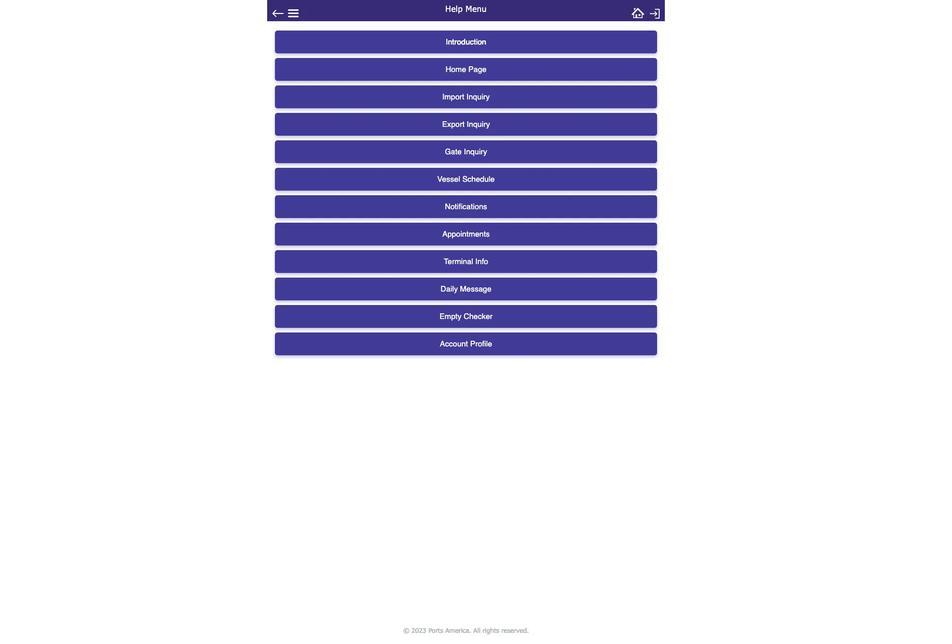 Task type: locate. For each thing, give the bounding box(es) containing it.
reserved.
[[502, 626, 529, 635]]

menu
[[466, 4, 487, 13]]

all
[[474, 626, 481, 635]]

None button
[[275, 31, 658, 53], [275, 58, 658, 81], [275, 86, 658, 108], [275, 113, 658, 136], [275, 140, 658, 163], [275, 168, 658, 191], [275, 195, 658, 218], [275, 223, 658, 246], [275, 250, 658, 273], [275, 278, 658, 301], [275, 305, 658, 328], [275, 333, 658, 355], [275, 31, 658, 53], [275, 58, 658, 81], [275, 86, 658, 108], [275, 113, 658, 136], [275, 140, 658, 163], [275, 168, 658, 191], [275, 195, 658, 218], [275, 223, 658, 246], [275, 250, 658, 273], [275, 278, 658, 301], [275, 305, 658, 328], [275, 333, 658, 355]]

help menu heading
[[387, 0, 546, 16]]



Task type: vqa. For each thing, say whether or not it's contained in the screenshot.
© 2023 Ports America. All rights reserved. at the bottom of page
yes



Task type: describe. For each thing, give the bounding box(es) containing it.
help
[[446, 4, 463, 13]]

2023
[[412, 626, 427, 635]]

© 2023 ports america. all rights reserved.
[[403, 626, 529, 635]]

ports
[[429, 626, 444, 635]]

©
[[403, 626, 410, 635]]

help menu
[[446, 4, 487, 13]]

help menu banner
[[267, 0, 665, 21]]

rights
[[483, 626, 500, 635]]

america.
[[446, 626, 472, 635]]

© 2023 ports america. all rights reserved. footer
[[264, 624, 669, 637]]



